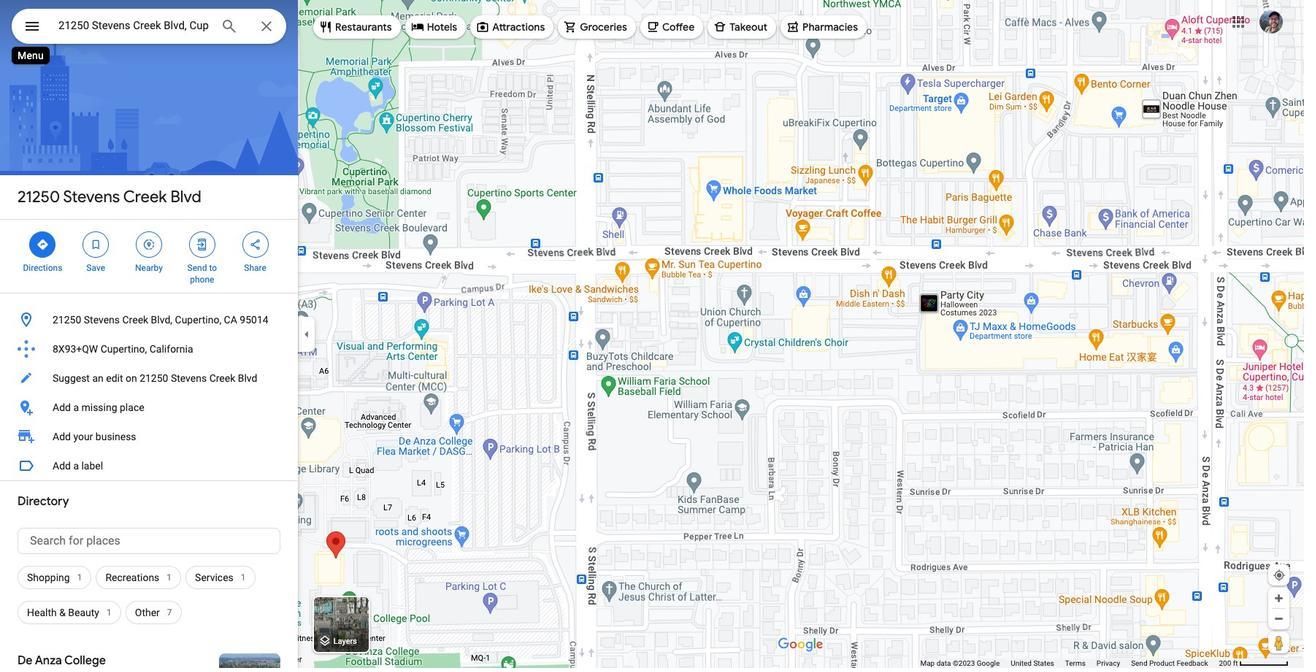 Task type: locate. For each thing, give the bounding box(es) containing it.
2 add from the top
[[53, 431, 71, 443]]

ft
[[1234, 660, 1239, 668]]

8x93+qw cupertino, california button
[[0, 335, 298, 364]]

services
[[195, 572, 234, 584]]

1 vertical spatial blvd
[[238, 373, 257, 384]]


[[23, 16, 41, 37]]

1 right "beauty"
[[107, 608, 112, 618]]

suggest an edit on 21250 stevens creek blvd button
[[0, 364, 298, 393]]

other
[[135, 607, 160, 619]]

1 add from the top
[[53, 402, 71, 413]]

a left missing
[[73, 402, 79, 413]]

0 vertical spatial stevens
[[63, 187, 120, 207]]

california
[[150, 343, 193, 355]]

takeout
[[730, 20, 768, 34]]

8x93+qw cupertino, california
[[53, 343, 193, 355]]

None field
[[58, 17, 209, 34]]

blvd,
[[151, 314, 172, 326]]

©2023
[[953, 660, 975, 668]]

add left 'your'
[[53, 431, 71, 443]]

hotels button
[[405, 9, 466, 45]]

map data ©2023 google
[[921, 660, 1000, 668]]

send inside send to phone
[[187, 263, 207, 273]]

a
[[73, 402, 79, 413], [73, 460, 79, 472]]

1
[[77, 573, 82, 583], [167, 573, 172, 583], [241, 573, 246, 583], [107, 608, 112, 618]]

add down suggest
[[53, 402, 71, 413]]

1 right services
[[241, 573, 246, 583]]

1 vertical spatial creek
[[122, 314, 148, 326]]

0 vertical spatial creek
[[123, 187, 167, 207]]

200 ft button
[[1220, 660, 1289, 668]]

stevens
[[63, 187, 120, 207], [84, 314, 120, 326], [171, 373, 207, 384]]

creek
[[123, 187, 167, 207], [122, 314, 148, 326], [209, 373, 235, 384]]

0 vertical spatial a
[[73, 402, 79, 413]]

1 vertical spatial add
[[53, 431, 71, 443]]

add a missing place button
[[0, 393, 298, 422]]

cupertino, up "on"
[[101, 343, 147, 355]]

blvd
[[171, 187, 201, 207], [238, 373, 257, 384]]

1 inside services 1
[[241, 573, 246, 583]]

health
[[27, 607, 57, 619]]

200
[[1220, 660, 1232, 668]]

phone
[[190, 275, 214, 285]]

1 vertical spatial send
[[1132, 660, 1148, 668]]

health & beauty 1
[[27, 607, 112, 619]]

add for add your business
[[53, 431, 71, 443]]

beauty
[[68, 607, 99, 619]]

a for label
[[73, 460, 79, 472]]

2 vertical spatial creek
[[209, 373, 235, 384]]

add a label
[[53, 460, 103, 472]]

send up phone
[[187, 263, 207, 273]]

send product feedback
[[1132, 660, 1209, 668]]

place
[[120, 402, 144, 413]]

add a missing place
[[53, 402, 144, 413]]

cupertino, left ca
[[175, 314, 221, 326]]

1 vertical spatial a
[[73, 460, 79, 472]]

recreations 1
[[106, 572, 172, 584]]

1 up 7
[[167, 573, 172, 583]]

1 inside recreations 1
[[167, 573, 172, 583]]

0 vertical spatial cupertino,
[[175, 314, 221, 326]]

1 right shopping
[[77, 573, 82, 583]]

stevens up 
[[63, 187, 120, 207]]

0 vertical spatial add
[[53, 402, 71, 413]]

zoom in image
[[1274, 593, 1285, 604]]

creek inside 'suggest an edit on 21250 stevens creek blvd' button
[[209, 373, 235, 384]]

1 a from the top
[[73, 402, 79, 413]]

 button
[[12, 9, 53, 47]]

21250 up the 
[[18, 187, 60, 207]]

footer
[[921, 659, 1220, 668]]

1 for recreations
[[167, 573, 172, 583]]

cupertino,
[[175, 314, 221, 326], [101, 343, 147, 355]]

zoom out image
[[1274, 614, 1285, 625]]

1 vertical spatial stevens
[[84, 314, 120, 326]]

0 horizontal spatial cupertino,
[[101, 343, 147, 355]]

coffee
[[663, 20, 695, 34]]

3 add from the top
[[53, 460, 71, 472]]

shopping
[[27, 572, 70, 584]]

7
[[167, 608, 172, 618]]

terms button
[[1066, 659, 1086, 668]]

0 vertical spatial send
[[187, 263, 207, 273]]

1 horizontal spatial blvd
[[238, 373, 257, 384]]

creek inside 21250 stevens creek blvd, cupertino, ca 95014 button
[[122, 314, 148, 326]]

groceries
[[580, 20, 627, 34]]

stevens up 8x93+qw cupertino, california
[[84, 314, 120, 326]]

2 a from the top
[[73, 460, 79, 472]]

1 inside shopping 1
[[77, 573, 82, 583]]

stevens down california at the left
[[171, 373, 207, 384]]

add your business
[[53, 431, 136, 443]]

2 vertical spatial 21250
[[140, 373, 168, 384]]

hotels
[[427, 20, 457, 34]]

footer inside google maps element
[[921, 659, 1220, 668]]

blvd down the 95014
[[238, 373, 257, 384]]

to
[[209, 263, 217, 273]]

stevens for 21250 stevens creek blvd
[[63, 187, 120, 207]]

None text field
[[18, 528, 281, 554]]

an
[[92, 373, 104, 384]]

missing
[[81, 402, 117, 413]]

1 for shopping
[[77, 573, 82, 583]]

21250 stevens creek blvd, cupertino, ca 95014
[[53, 314, 269, 326]]

a left label
[[73, 460, 79, 472]]

21250
[[18, 187, 60, 207], [53, 314, 81, 326], [140, 373, 168, 384]]

add left label
[[53, 460, 71, 472]]

send
[[187, 263, 207, 273], [1132, 660, 1148, 668]]

1 vertical spatial 21250
[[53, 314, 81, 326]]

creek left blvd,
[[122, 314, 148, 326]]

data
[[937, 660, 952, 668]]

blvd up  at the left top of page
[[171, 187, 201, 207]]

0 vertical spatial 21250
[[18, 187, 60, 207]]

21250 right "on"
[[140, 373, 168, 384]]

layers
[[334, 637, 357, 647]]

a for missing
[[73, 402, 79, 413]]

groceries button
[[558, 9, 636, 45]]

send inside button
[[1132, 660, 1148, 668]]

attractions button
[[471, 9, 554, 45]]

footer containing map data ©2023 google
[[921, 659, 1220, 668]]

0 horizontal spatial blvd
[[171, 187, 201, 207]]

map
[[921, 660, 935, 668]]

pharmacies button
[[781, 9, 867, 45]]

21250 for 21250 stevens creek blvd
[[18, 187, 60, 207]]

collapse side panel image
[[299, 326, 315, 342]]

nearby
[[135, 263, 163, 273]]

2 vertical spatial add
[[53, 460, 71, 472]]


[[142, 237, 156, 253]]

8x93+qw
[[53, 343, 98, 355]]

edit
[[106, 373, 123, 384]]

add
[[53, 402, 71, 413], [53, 431, 71, 443], [53, 460, 71, 472]]

0 horizontal spatial send
[[187, 263, 207, 273]]

21250 stevens creek blvd, cupertino, ca 95014 button
[[0, 305, 298, 335]]

200 ft
[[1220, 660, 1239, 668]]

creek up  at the top of the page
[[123, 187, 167, 207]]

product
[[1150, 660, 1175, 668]]

21250 stevens creek blvd
[[18, 187, 201, 207]]

shopping 1
[[27, 572, 82, 584]]

add a label button
[[0, 451, 298, 481]]

show your location image
[[1273, 569, 1286, 582]]

privacy
[[1097, 660, 1121, 668]]

send left product
[[1132, 660, 1148, 668]]

21250 up 8x93+qw
[[53, 314, 81, 326]]


[[249, 237, 262, 253]]

1 horizontal spatial send
[[1132, 660, 1148, 668]]

creek down ca
[[209, 373, 235, 384]]

add for add a missing place
[[53, 402, 71, 413]]



Task type: describe. For each thing, give the bounding box(es) containing it.
suggest
[[53, 373, 90, 384]]

united states
[[1011, 660, 1055, 668]]

restaurants button
[[313, 9, 401, 45]]

2 vertical spatial stevens
[[171, 373, 207, 384]]

terms
[[1066, 660, 1086, 668]]

united
[[1011, 660, 1032, 668]]

send for send to phone
[[187, 263, 207, 273]]

 search field
[[12, 9, 286, 47]]

save
[[86, 263, 105, 273]]

blvd inside 'suggest an edit on 21250 stevens creek blvd' button
[[238, 373, 257, 384]]

1 vertical spatial cupertino,
[[101, 343, 147, 355]]

share
[[244, 263, 267, 273]]

&
[[59, 607, 66, 619]]

other 7
[[135, 607, 172, 619]]

send to phone
[[187, 263, 217, 285]]

business
[[96, 431, 136, 443]]

privacy button
[[1097, 659, 1121, 668]]

21250 Stevens Creek Blvd, Cupertino, CA 95014 field
[[12, 9, 286, 44]]

pharmacies
[[803, 20, 858, 34]]

ca
[[224, 314, 237, 326]]

coffee button
[[641, 9, 704, 45]]

95014
[[240, 314, 269, 326]]

services 1
[[195, 572, 246, 584]]

send for send product feedback
[[1132, 660, 1148, 668]]

actions for 21250 stevens creek blvd region
[[0, 220, 298, 293]]

united states button
[[1011, 659, 1055, 668]]

add for add a label
[[53, 460, 71, 472]]

creek for blvd
[[123, 187, 167, 207]]

your
[[73, 431, 93, 443]]

21250 stevens creek blvd main content
[[0, 0, 298, 668]]

show street view coverage image
[[1269, 632, 1290, 654]]

none text field inside 21250 stevens creek blvd main content
[[18, 528, 281, 554]]

recreations
[[106, 572, 160, 584]]

google maps element
[[0, 0, 1305, 668]]

google
[[977, 660, 1000, 668]]

directory
[[18, 495, 69, 509]]

feedback
[[1177, 660, 1209, 668]]

none field inside 21250 stevens creek blvd, cupertino, ca 95014 'field'
[[58, 17, 209, 34]]


[[36, 237, 49, 253]]

send product feedback button
[[1132, 659, 1209, 668]]

0 vertical spatial blvd
[[171, 187, 201, 207]]


[[196, 237, 209, 253]]

21250 for 21250 stevens creek blvd, cupertino, ca 95014
[[53, 314, 81, 326]]

directions
[[23, 263, 62, 273]]

add your business link
[[0, 422, 298, 451]]

1 inside health & beauty 1
[[107, 608, 112, 618]]

google account: cj baylor  
(christian.baylor@adept.ai) image
[[1260, 10, 1284, 33]]

attractions
[[492, 20, 545, 34]]

label
[[81, 460, 103, 472]]

creek for blvd,
[[122, 314, 148, 326]]

restaurants
[[335, 20, 392, 34]]

on
[[126, 373, 137, 384]]

suggest an edit on 21250 stevens creek blvd
[[53, 373, 257, 384]]

takeout button
[[708, 9, 777, 45]]


[[89, 237, 102, 253]]

states
[[1034, 660, 1055, 668]]

1 for services
[[241, 573, 246, 583]]

stevens for 21250 stevens creek blvd, cupertino, ca 95014
[[84, 314, 120, 326]]

1 horizontal spatial cupertino,
[[175, 314, 221, 326]]



Task type: vqa. For each thing, say whether or not it's contained in the screenshot.


